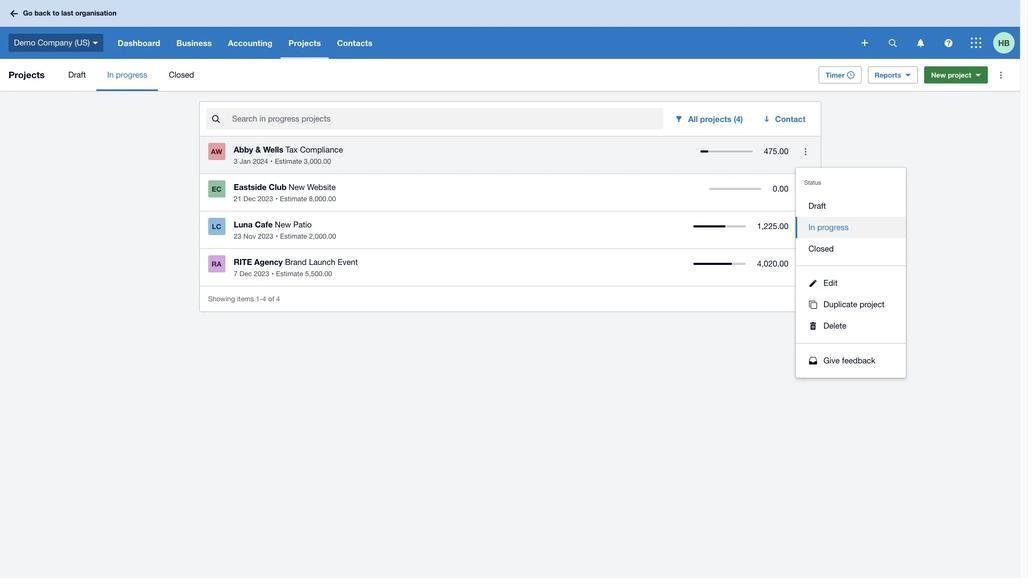 Task type: vqa. For each thing, say whether or not it's contained in the screenshot.
exclusive
no



Task type: locate. For each thing, give the bounding box(es) containing it.
1 vertical spatial 2023
[[258, 232, 273, 241]]

closed down business
[[169, 70, 194, 79]]

svg image
[[889, 39, 897, 47], [917, 39, 924, 47]]

0 horizontal spatial 4
[[263, 295, 266, 303]]

draft inside "link"
[[68, 70, 86, 79]]

• right 2024
[[270, 157, 273, 166]]

wrapper image inside give feedback button
[[807, 357, 820, 365]]

estimate inside eastside club new website 21 dec 2023 • estimate 8,000.00
[[280, 195, 307, 203]]

0 vertical spatial in
[[107, 70, 114, 79]]

2 svg image from the left
[[917, 39, 924, 47]]

0 vertical spatial project
[[948, 71, 972, 79]]

0 horizontal spatial project
[[860, 300, 885, 309]]

more options image right 475.00
[[795, 141, 817, 162]]

0 vertical spatial dec
[[243, 195, 256, 203]]

to
[[53, 9, 59, 17]]

new right cafe
[[275, 220, 291, 229]]

0 vertical spatial new
[[931, 71, 946, 79]]

draft down status
[[809, 201, 826, 211]]

launch
[[309, 258, 336, 267]]

2023 inside eastside club new website 21 dec 2023 • estimate 8,000.00
[[258, 195, 273, 203]]

new
[[931, 71, 946, 79], [289, 183, 305, 192], [275, 220, 291, 229]]

dec right 21
[[243, 195, 256, 203]]

0 vertical spatial more options image
[[990, 64, 1012, 86]]

Search in progress projects search field
[[231, 109, 664, 129]]

in progress for in progress button
[[809, 223, 849, 232]]

2023 down cafe
[[258, 232, 273, 241]]

new inside eastside club new website 21 dec 2023 • estimate 8,000.00
[[289, 183, 305, 192]]

organisation
[[75, 9, 117, 17]]

0 vertical spatial progress
[[116, 70, 147, 79]]

more options image
[[990, 64, 1012, 86], [795, 141, 817, 162]]

wrapper image inside delete button
[[807, 322, 820, 330]]

abby & wells tax compliance 3 jan 2024 • estimate 3,000.00
[[234, 145, 343, 166]]

draft inside button
[[809, 201, 826, 211]]

1 vertical spatial wrapper image
[[807, 322, 820, 330]]

project inside popup button
[[948, 71, 972, 79]]

in for in progress button
[[809, 223, 815, 232]]

eastside
[[234, 182, 267, 192]]

business
[[176, 38, 212, 48]]

banner containing hb
[[0, 0, 1020, 59]]

wrapper image inside duplicate project button
[[807, 301, 820, 309]]

projects left contacts popup button
[[289, 38, 321, 48]]

status
[[805, 179, 822, 186]]

new right club
[[289, 183, 305, 192]]

0 vertical spatial wrapper image
[[807, 301, 820, 309]]

tax
[[286, 145, 298, 154]]

projects
[[700, 114, 732, 124]]

dec
[[243, 195, 256, 203], [240, 270, 252, 278]]

2023 for club
[[258, 195, 273, 203]]

•
[[270, 157, 273, 166], [275, 195, 278, 203], [276, 232, 278, 241], [272, 270, 274, 278]]

1 vertical spatial wrapper image
[[807, 357, 820, 365]]

wrapper image
[[807, 301, 820, 309], [807, 357, 820, 365]]

estimate inside luna cafe new patio 23 nov 2023 • estimate 2,000.00
[[280, 232, 307, 241]]

in right 1,225.00
[[809, 223, 815, 232]]

items
[[237, 295, 254, 303]]

1 vertical spatial draft
[[809, 201, 826, 211]]

1 vertical spatial progress
[[818, 223, 849, 232]]

1 horizontal spatial closed
[[809, 244, 834, 253]]

all
[[689, 114, 698, 124]]

1 horizontal spatial svg image
[[917, 39, 924, 47]]

progress down draft button
[[818, 223, 849, 232]]

0 vertical spatial projects
[[289, 38, 321, 48]]

projects down demo
[[9, 69, 45, 80]]

closed up the edit
[[809, 244, 834, 253]]

new for luna cafe
[[275, 220, 291, 229]]

in progress for "in progress" link
[[107, 70, 147, 79]]

wrapper image left duplicate
[[807, 301, 820, 309]]

2023 inside luna cafe new patio 23 nov 2023 • estimate 2,000.00
[[258, 232, 273, 241]]

2023 down agency
[[254, 270, 269, 278]]

draft link
[[58, 59, 97, 91]]

1 horizontal spatial projects
[[289, 38, 321, 48]]

1 wrapper image from the top
[[807, 301, 820, 309]]

delete button
[[796, 316, 906, 337]]

progress
[[116, 70, 147, 79], [818, 223, 849, 232]]

business button
[[168, 27, 220, 59]]

svg image
[[10, 10, 18, 17], [971, 37, 982, 48], [945, 39, 953, 47], [862, 40, 868, 46], [93, 42, 98, 44]]

in
[[107, 70, 114, 79], [809, 223, 815, 232]]

estimate down patio
[[280, 232, 307, 241]]

in progress down dashboard
[[107, 70, 147, 79]]

• inside the abby & wells tax compliance 3 jan 2024 • estimate 3,000.00
[[270, 157, 273, 166]]

in right draft "link"
[[107, 70, 114, 79]]

0 vertical spatial wrapper image
[[807, 280, 820, 287]]

2 vertical spatial 2023
[[254, 270, 269, 278]]

1 horizontal spatial project
[[948, 71, 972, 79]]

• down agency
[[272, 270, 274, 278]]

0 horizontal spatial closed
[[169, 70, 194, 79]]

brand
[[285, 258, 307, 267]]

edit
[[824, 279, 838, 288]]

2023
[[258, 195, 273, 203], [258, 232, 273, 241], [254, 270, 269, 278]]

in progress down draft button
[[809, 223, 849, 232]]

1 horizontal spatial progress
[[818, 223, 849, 232]]

new project button
[[925, 66, 988, 84]]

wells
[[263, 145, 283, 154]]

reports button
[[868, 66, 918, 84]]

closed for closed button
[[809, 244, 834, 253]]

in progress inside button
[[809, 223, 849, 232]]

1 horizontal spatial draft
[[809, 201, 826, 211]]

0 horizontal spatial draft
[[68, 70, 86, 79]]

nov
[[243, 232, 256, 241]]

closed
[[169, 70, 194, 79], [809, 244, 834, 253]]

group
[[796, 168, 906, 378]]

website
[[307, 183, 336, 192]]

wrapper image inside edit button
[[807, 280, 820, 287]]

patio
[[293, 220, 312, 229]]

estimate down the 'tax'
[[275, 157, 302, 166]]

0 vertical spatial closed
[[169, 70, 194, 79]]

0 horizontal spatial in progress
[[107, 70, 147, 79]]

1 horizontal spatial in
[[809, 223, 815, 232]]

cafe
[[255, 220, 273, 229]]

0 horizontal spatial progress
[[116, 70, 147, 79]]

1 horizontal spatial 4
[[276, 295, 280, 303]]

475.00
[[764, 147, 789, 156]]

in inside button
[[809, 223, 815, 232]]

draft down (us)
[[68, 70, 86, 79]]

2 4 from the left
[[276, 295, 280, 303]]

aw
[[211, 147, 222, 156]]

wrapper image for duplicate
[[807, 301, 820, 309]]

all projects (4)
[[689, 114, 743, 124]]

dec inside eastside club new website 21 dec 2023 • estimate 8,000.00
[[243, 195, 256, 203]]

0 vertical spatial 2023
[[258, 195, 273, 203]]

1 vertical spatial project
[[860, 300, 885, 309]]

closed inside button
[[809, 244, 834, 253]]

draft button
[[796, 196, 906, 217]]

estimate
[[275, 157, 302, 166], [280, 195, 307, 203], [280, 232, 307, 241], [276, 270, 303, 278]]

2023 down club
[[258, 195, 273, 203]]

4,020.00
[[758, 259, 789, 268]]

progress down dashboard
[[116, 70, 147, 79]]

progress inside button
[[818, 223, 849, 232]]

navigation
[[110, 27, 854, 59]]

estimate down club
[[280, 195, 307, 203]]

go back to last organisation link
[[6, 4, 123, 23]]

luna
[[234, 220, 253, 229]]

• up agency
[[276, 232, 278, 241]]

wrapper image for delete
[[807, 322, 820, 330]]

1 wrapper image from the top
[[807, 280, 820, 287]]

wrapper image
[[807, 280, 820, 287], [807, 322, 820, 330]]

&
[[256, 145, 261, 154]]

estimate inside rite agency brand launch event 7 dec 2023 • estimate 5,500.00
[[276, 270, 303, 278]]

1 horizontal spatial in progress
[[809, 223, 849, 232]]

1 vertical spatial dec
[[240, 270, 252, 278]]

list box
[[796, 189, 906, 266]]

4 right of
[[276, 295, 280, 303]]

svg image left go
[[10, 10, 18, 17]]

0 horizontal spatial svg image
[[889, 39, 897, 47]]

23
[[234, 232, 242, 241]]

svg image right (us)
[[93, 42, 98, 44]]

navigation containing dashboard
[[110, 27, 854, 59]]

new for eastside club
[[289, 183, 305, 192]]

compliance
[[300, 145, 343, 154]]

2 wrapper image from the top
[[807, 357, 820, 365]]

1 vertical spatial in progress
[[809, 223, 849, 232]]

wrapper image left the give on the right bottom of the page
[[807, 357, 820, 365]]

new inside luna cafe new patio 23 nov 2023 • estimate 2,000.00
[[275, 220, 291, 229]]

1 vertical spatial in
[[809, 223, 815, 232]]

navigation inside 'banner'
[[110, 27, 854, 59]]

0 horizontal spatial more options image
[[795, 141, 817, 162]]

2 vertical spatial new
[[275, 220, 291, 229]]

new right reports popup button
[[931, 71, 946, 79]]

0 horizontal spatial projects
[[9, 69, 45, 80]]

2023 for cafe
[[258, 232, 273, 241]]

1 vertical spatial new
[[289, 183, 305, 192]]

banner
[[0, 0, 1020, 59]]

dec right "7"
[[240, 270, 252, 278]]

4
[[263, 295, 266, 303], [276, 295, 280, 303]]

project for duplicate project
[[860, 300, 885, 309]]

contacts
[[337, 38, 373, 48]]

of
[[268, 295, 274, 303]]

project
[[948, 71, 972, 79], [860, 300, 885, 309]]

estimate down brand
[[276, 270, 303, 278]]

1 vertical spatial closed
[[809, 244, 834, 253]]

• inside eastside club new website 21 dec 2023 • estimate 8,000.00
[[275, 195, 278, 203]]

more options image down hb
[[990, 64, 1012, 86]]

showing
[[208, 295, 235, 303]]

project inside button
[[860, 300, 885, 309]]

ec
[[212, 185, 222, 193]]

3
[[234, 157, 238, 166]]

0 horizontal spatial in
[[107, 70, 114, 79]]

0 vertical spatial draft
[[68, 70, 86, 79]]

2 wrapper image from the top
[[807, 322, 820, 330]]

projects
[[289, 38, 321, 48], [9, 69, 45, 80]]

demo company (us)
[[14, 38, 90, 47]]

wrapper image left the edit
[[807, 280, 820, 287]]

4 left of
[[263, 295, 266, 303]]

0 vertical spatial in progress
[[107, 70, 147, 79]]

in progress
[[107, 70, 147, 79], [809, 223, 849, 232]]

• down club
[[275, 195, 278, 203]]

new inside popup button
[[931, 71, 946, 79]]

hb button
[[994, 27, 1020, 59]]

wrapper image left the delete
[[807, 322, 820, 330]]

projects inside dropdown button
[[289, 38, 321, 48]]

closed link
[[158, 59, 205, 91]]



Task type: describe. For each thing, give the bounding box(es) containing it.
give feedback
[[824, 356, 876, 365]]

accounting button
[[220, 27, 281, 59]]

new project
[[931, 71, 972, 79]]

draft for draft "link"
[[68, 70, 86, 79]]

demo company (us) button
[[0, 27, 110, 59]]

lc
[[212, 222, 221, 231]]

21
[[234, 195, 242, 203]]

club
[[269, 182, 287, 192]]

luna cafe new patio 23 nov 2023 • estimate 2,000.00
[[234, 220, 336, 241]]

edit button
[[796, 273, 906, 294]]

reports
[[875, 71, 901, 79]]

delete
[[824, 321, 847, 331]]

contact
[[775, 114, 806, 124]]

duplicate project
[[824, 300, 885, 309]]

dec inside rite agency brand launch event 7 dec 2023 • estimate 5,500.00
[[240, 270, 252, 278]]

company
[[38, 38, 72, 47]]

1,225.00
[[758, 222, 789, 231]]

5,500.00
[[305, 270, 332, 278]]

0.00
[[773, 184, 789, 193]]

2,000.00
[[309, 232, 336, 241]]

duplicate project button
[[796, 294, 906, 316]]

accounting
[[228, 38, 273, 48]]

hb
[[999, 38, 1010, 47]]

projects button
[[281, 27, 329, 59]]

svg image inside go back to last organisation link
[[10, 10, 18, 17]]

(us)
[[75, 38, 90, 47]]

go
[[23, 9, 33, 17]]

estimate inside the abby & wells tax compliance 3 jan 2024 • estimate 3,000.00
[[275, 157, 302, 166]]

contacts button
[[329, 27, 381, 59]]

all projects (4) button
[[668, 108, 752, 130]]

2024
[[253, 157, 268, 166]]

svg image inside demo company (us) popup button
[[93, 42, 98, 44]]

• inside rite agency brand launch event 7 dec 2023 • estimate 5,500.00
[[272, 270, 274, 278]]

in progress button
[[796, 217, 906, 238]]

2023 inside rite agency brand launch event 7 dec 2023 • estimate 5,500.00
[[254, 270, 269, 278]]

1 svg image from the left
[[889, 39, 897, 47]]

demo
[[14, 38, 35, 47]]

go back to last organisation
[[23, 9, 117, 17]]

closed for closed link
[[169, 70, 194, 79]]

1 4 from the left
[[263, 295, 266, 303]]

8,000.00
[[309, 195, 336, 203]]

wrapper image for give
[[807, 357, 820, 365]]

ra
[[212, 260, 222, 268]]

1 horizontal spatial more options image
[[990, 64, 1012, 86]]

project for new project
[[948, 71, 972, 79]]

draft for draft button
[[809, 201, 826, 211]]

dashboard link
[[110, 27, 168, 59]]

event
[[338, 258, 358, 267]]

duplicate
[[824, 300, 858, 309]]

list box containing draft
[[796, 189, 906, 266]]

feedback
[[842, 356, 876, 365]]

1 vertical spatial more options image
[[795, 141, 817, 162]]

(4)
[[734, 114, 743, 124]]

1-
[[256, 295, 263, 303]]

contact button
[[756, 108, 814, 130]]

eastside club new website 21 dec 2023 • estimate 8,000.00
[[234, 182, 336, 203]]

3,000.00
[[304, 157, 331, 166]]

jan
[[240, 157, 251, 166]]

last
[[61, 9, 73, 17]]

rite agency brand launch event 7 dec 2023 • estimate 5,500.00
[[234, 257, 358, 278]]

closed button
[[796, 238, 906, 260]]

back
[[35, 9, 51, 17]]

progress for "in progress" link
[[116, 70, 147, 79]]

1 vertical spatial projects
[[9, 69, 45, 80]]

give feedback button
[[796, 350, 906, 372]]

give
[[824, 356, 840, 365]]

7
[[234, 270, 238, 278]]

agency
[[254, 257, 283, 267]]

abby
[[234, 145, 253, 154]]

in for "in progress" link
[[107, 70, 114, 79]]

svg image up new project at the right
[[945, 39, 953, 47]]

timer button
[[819, 66, 862, 84]]

dashboard
[[118, 38, 160, 48]]

svg image left hb
[[971, 37, 982, 48]]

wrapper image for edit
[[807, 280, 820, 287]]

showing items 1-4 of 4
[[208, 295, 280, 303]]

group containing draft
[[796, 168, 906, 378]]

rite
[[234, 257, 252, 267]]

• inside luna cafe new patio 23 nov 2023 • estimate 2,000.00
[[276, 232, 278, 241]]

svg image up reports popup button
[[862, 40, 868, 46]]

progress for in progress button
[[818, 223, 849, 232]]

timer
[[826, 71, 845, 79]]

in progress link
[[97, 59, 158, 91]]



